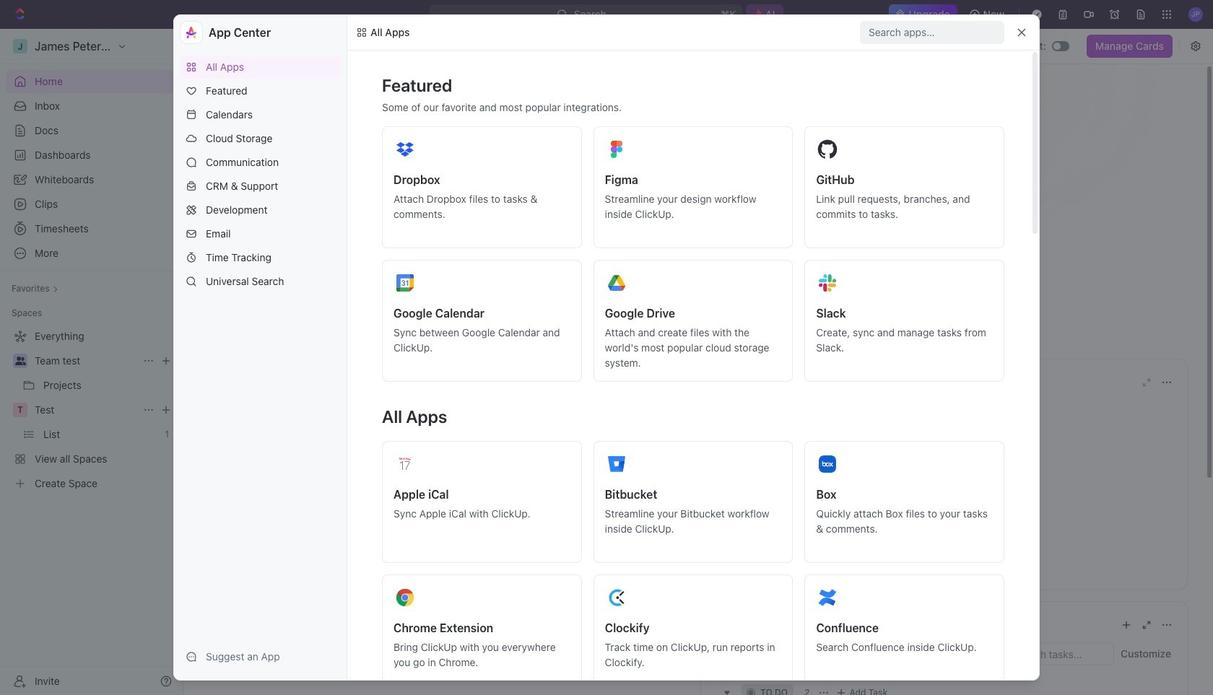 Task type: describe. For each thing, give the bounding box(es) containing it.
bikse image
[[356, 27, 368, 38]]

sidebar navigation
[[0, 29, 184, 695]]



Task type: vqa. For each thing, say whether or not it's contained in the screenshot.
1h dropdown button on the left top
no



Task type: locate. For each thing, give the bounding box(es) containing it.
user group image inside tree
[[15, 357, 26, 365]]

1 horizontal spatial user group image
[[220, 158, 231, 167]]

user group image
[[220, 158, 231, 167], [15, 357, 26, 365]]

Search tasks... text field
[[1005, 643, 1114, 665]]

Search apps… field
[[869, 24, 999, 41]]

1 vertical spatial user group image
[[15, 357, 26, 365]]

tree
[[6, 325, 178, 495]]

0 vertical spatial user group image
[[220, 158, 231, 167]]

0 horizontal spatial user group image
[[15, 357, 26, 365]]

tree inside sidebar navigation
[[6, 325, 178, 495]]

dialog
[[173, 14, 1040, 695]]

test, , element
[[13, 403, 27, 417]]



